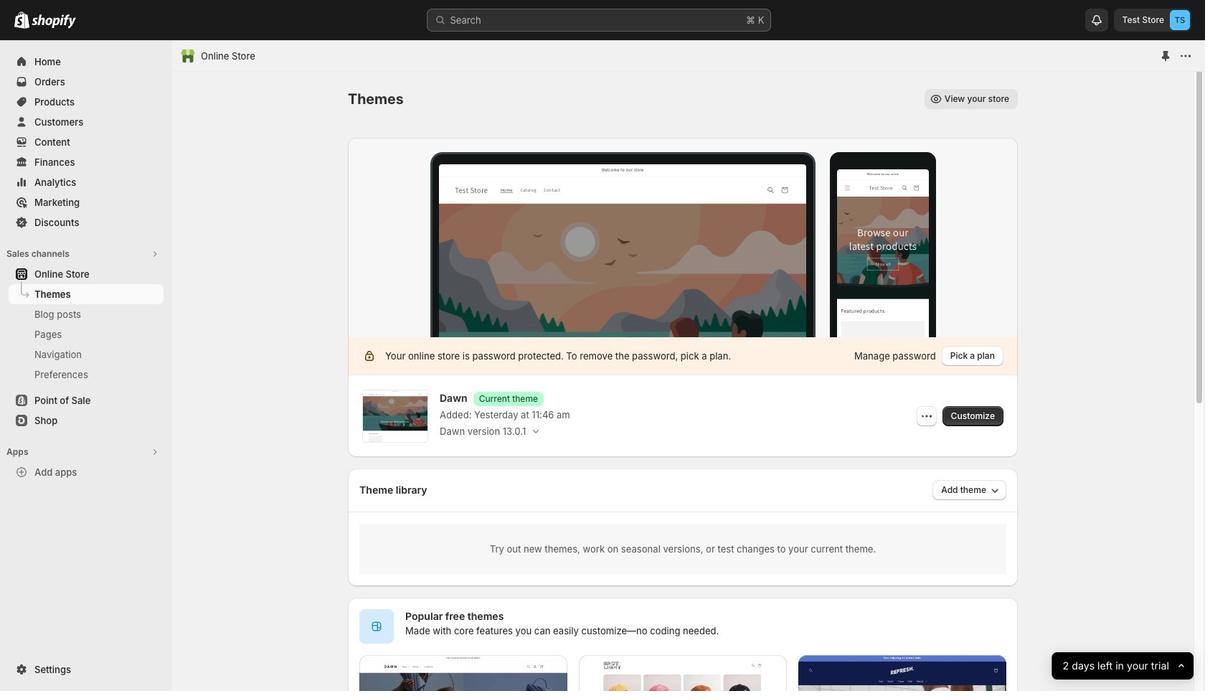 Task type: locate. For each thing, give the bounding box(es) containing it.
shopify image
[[14, 11, 29, 29], [32, 14, 76, 29]]



Task type: vqa. For each thing, say whether or not it's contained in the screenshot.
right shopify image
yes



Task type: describe. For each thing, give the bounding box(es) containing it.
0 horizontal spatial shopify image
[[14, 11, 29, 29]]

1 horizontal spatial shopify image
[[32, 14, 76, 29]]

online store image
[[181, 49, 195, 63]]

test store image
[[1170, 10, 1191, 30]]



